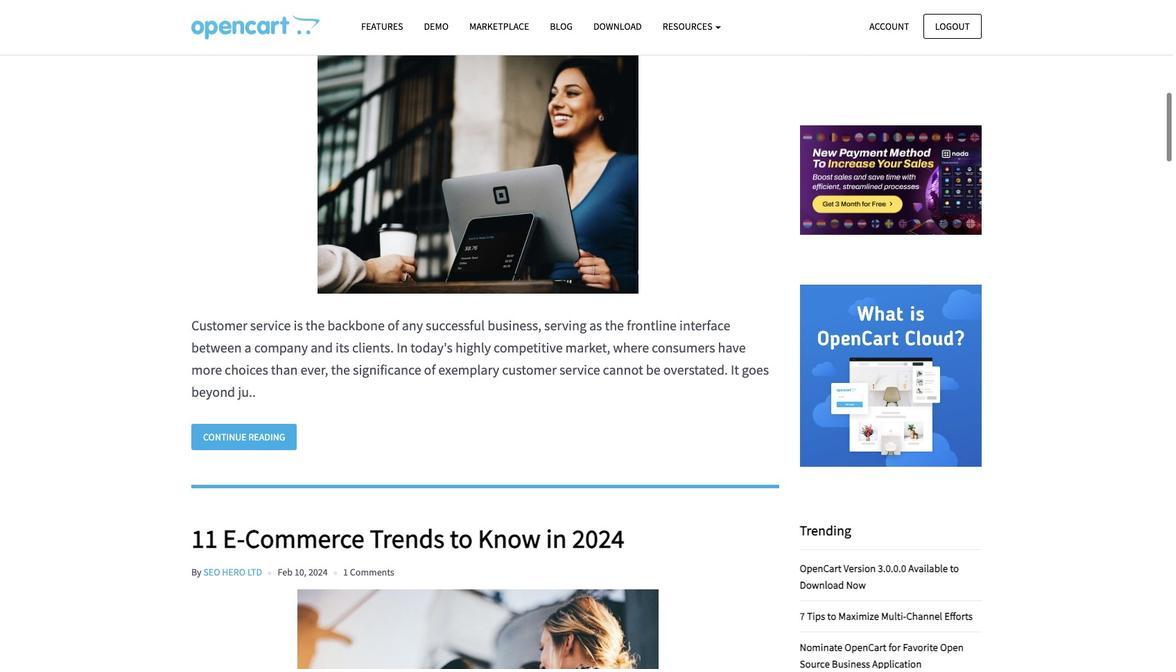 Task type: locate. For each thing, give the bounding box(es) containing it.
successful
[[426, 317, 485, 334]]

2 seo hero ltd link from the top
[[203, 567, 262, 579]]

1 comments from the top
[[350, 29, 394, 41]]

2 horizontal spatial the
[[605, 317, 624, 334]]

2 comments from the top
[[350, 567, 394, 579]]

reading
[[248, 431, 285, 444]]

1 horizontal spatial service
[[559, 361, 600, 378]]

0 horizontal spatial opencart
[[800, 562, 842, 575]]

to right "tips"
[[827, 610, 836, 623]]

1 horizontal spatial of
[[424, 361, 436, 378]]

2 horizontal spatial to
[[950, 562, 959, 575]]

demo link
[[414, 15, 459, 39]]

0 vertical spatial seo hero ltd link
[[203, 29, 262, 41]]

download right blog
[[593, 20, 642, 33]]

seo hero ltd link left 15,
[[203, 29, 262, 41]]

ltd for feb 10, 2024
[[247, 567, 262, 579]]

2024 right the '10,'
[[308, 567, 328, 579]]

feb
[[278, 29, 293, 41], [278, 567, 293, 579]]

highly
[[455, 339, 491, 356]]

have
[[718, 339, 746, 356]]

tips
[[807, 610, 825, 623]]

seo hero ltd link down the e-
[[203, 567, 262, 579]]

2 seo from the top
[[203, 567, 220, 579]]

opencart up business
[[845, 641, 887, 654]]

2 feb from the top
[[278, 567, 293, 579]]

opencart down "trending"
[[800, 562, 842, 575]]

1
[[343, 567, 348, 579]]

to inside opencart version 3.0.0.0 available to download now
[[950, 562, 959, 575]]

2 vertical spatial 2024
[[308, 567, 328, 579]]

the right as
[[605, 317, 624, 334]]

comments right 1
[[350, 567, 394, 579]]

1 vertical spatial to
[[950, 562, 959, 575]]

2024 right 15,
[[308, 29, 328, 41]]

choices
[[225, 361, 268, 378]]

comments right 0
[[350, 29, 394, 41]]

1 seo from the top
[[203, 29, 220, 41]]

11 e-commerce trends to know in 2024
[[191, 523, 625, 555]]

application
[[872, 658, 922, 670]]

0 vertical spatial download
[[593, 20, 642, 33]]

seo
[[203, 29, 220, 41], [203, 567, 220, 579]]

0 vertical spatial hero
[[222, 29, 246, 41]]

by seo hero ltd for feb 15, 2024
[[191, 29, 262, 41]]

in
[[396, 339, 408, 356]]

as
[[589, 317, 602, 334]]

11 e-commerce trends to know in 2024 image
[[191, 590, 765, 670]]

more
[[191, 361, 222, 378]]

company
[[254, 339, 308, 356]]

the right is
[[306, 317, 325, 334]]

of left the any
[[388, 317, 399, 334]]

opencart
[[800, 562, 842, 575], [845, 641, 887, 654]]

ltd left the '10,'
[[247, 567, 262, 579]]

frontline
[[627, 317, 677, 334]]

hero left 15,
[[222, 29, 246, 41]]

1 by seo hero ltd from the top
[[191, 29, 262, 41]]

1 horizontal spatial to
[[827, 610, 836, 623]]

1 horizontal spatial download
[[800, 579, 844, 592]]

version
[[844, 562, 876, 575]]

2 hero from the top
[[222, 567, 246, 579]]

opencart inside opencart version 3.0.0.0 available to download now
[[800, 562, 842, 575]]

feb left the '10,'
[[278, 567, 293, 579]]

download
[[593, 20, 642, 33], [800, 579, 844, 592]]

0 vertical spatial service
[[250, 317, 291, 334]]

1 ltd from the top
[[247, 29, 262, 41]]

0
[[343, 29, 348, 41]]

2024
[[308, 29, 328, 41], [572, 523, 625, 555], [308, 567, 328, 579]]

1 vertical spatial ltd
[[247, 567, 262, 579]]

feb left 15,
[[278, 29, 293, 41]]

1 vertical spatial of
[[424, 361, 436, 378]]

hero down the e-
[[222, 567, 246, 579]]

opencart version 3.0.0.0 available to download now
[[800, 562, 959, 592]]

2 by seo hero ltd from the top
[[191, 567, 262, 579]]

feb for feb 15, 2024
[[278, 29, 293, 41]]

download inside opencart version 3.0.0.0 available to download now
[[800, 579, 844, 592]]

1 vertical spatial hero
[[222, 567, 246, 579]]

0 vertical spatial by
[[191, 29, 201, 41]]

interface
[[679, 317, 730, 334]]

customer
[[191, 317, 247, 334]]

1 seo hero ltd link from the top
[[203, 29, 262, 41]]

by seo hero ltd
[[191, 29, 262, 41], [191, 567, 262, 579]]

of
[[388, 317, 399, 334], [424, 361, 436, 378]]

maximize
[[838, 610, 879, 623]]

1 vertical spatial comments
[[350, 567, 394, 579]]

0 horizontal spatial service
[[250, 317, 291, 334]]

ltd for feb 15, 2024
[[247, 29, 262, 41]]

0 vertical spatial feb
[[278, 29, 293, 41]]

0 vertical spatial opencart
[[800, 562, 842, 575]]

hero
[[222, 29, 246, 41], [222, 567, 246, 579]]

1 vertical spatial opencart
[[845, 641, 887, 654]]

1 feb from the top
[[278, 29, 293, 41]]

the down its
[[331, 361, 350, 378]]

marketplace
[[469, 20, 529, 33]]

feb 10, 2024
[[278, 567, 328, 579]]

account
[[869, 20, 909, 32]]

0 vertical spatial by seo hero ltd
[[191, 29, 262, 41]]

to
[[450, 523, 473, 555], [950, 562, 959, 575], [827, 610, 836, 623]]

1 vertical spatial by seo hero ltd
[[191, 567, 262, 579]]

ltd
[[247, 29, 262, 41], [247, 567, 262, 579]]

to left know
[[450, 523, 473, 555]]

significance
[[353, 361, 421, 378]]

blog
[[550, 20, 573, 33]]

account link
[[858, 14, 921, 39]]

logout link
[[923, 14, 982, 39]]

today's
[[411, 339, 453, 356]]

the
[[306, 317, 325, 334], [605, 317, 624, 334], [331, 361, 350, 378]]

0 horizontal spatial to
[[450, 523, 473, 555]]

e-
[[223, 523, 245, 555]]

1 vertical spatial feb
[[278, 567, 293, 579]]

of down today's at left bottom
[[424, 361, 436, 378]]

1 horizontal spatial the
[[331, 361, 350, 378]]

2 ltd from the top
[[247, 567, 262, 579]]

in
[[546, 523, 567, 555]]

opencart version 3.0.0.0 available to download now link
[[800, 562, 959, 592]]

2 by from the top
[[191, 567, 201, 579]]

comments for 0 comments
[[350, 29, 394, 41]]

opencart cloud image
[[800, 285, 982, 467]]

be
[[646, 361, 661, 378]]

0 vertical spatial ltd
[[247, 29, 262, 41]]

2024 right in
[[572, 523, 625, 555]]

clients.
[[352, 339, 394, 356]]

noda image
[[800, 89, 982, 271]]

download up "tips"
[[800, 579, 844, 592]]

0 vertical spatial comments
[[350, 29, 394, 41]]

1 vertical spatial by
[[191, 567, 201, 579]]

1 hero from the top
[[222, 29, 246, 41]]

channel
[[906, 610, 942, 623]]

consumers
[[652, 339, 715, 356]]

where
[[613, 339, 649, 356]]

7 tips to maximize multi-channel efforts link
[[800, 610, 973, 623]]

0 vertical spatial to
[[450, 523, 473, 555]]

opencart inside nominate opencart for favorite open source business application
[[845, 641, 887, 654]]

1 comments
[[343, 567, 394, 579]]

open
[[940, 641, 964, 654]]

1 vertical spatial seo
[[203, 567, 220, 579]]

opencart - blog image
[[191, 15, 320, 40]]

service down market,
[[559, 361, 600, 378]]

paypal blog image
[[800, 0, 982, 75]]

1 horizontal spatial opencart
[[845, 641, 887, 654]]

to for available
[[950, 562, 959, 575]]

15,
[[294, 29, 307, 41]]

0 horizontal spatial of
[[388, 317, 399, 334]]

0 vertical spatial seo
[[203, 29, 220, 41]]

continue reading
[[203, 431, 285, 444]]

between
[[191, 339, 242, 356]]

a
[[244, 339, 251, 356]]

1 by from the top
[[191, 29, 201, 41]]

0 vertical spatial 2024
[[308, 29, 328, 41]]

1 vertical spatial download
[[800, 579, 844, 592]]

by
[[191, 29, 201, 41], [191, 567, 201, 579]]

to right the available
[[950, 562, 959, 575]]

service up company
[[250, 317, 291, 334]]

1 vertical spatial seo hero ltd link
[[203, 567, 262, 579]]

ltd left 15,
[[247, 29, 262, 41]]



Task type: vqa. For each thing, say whether or not it's contained in the screenshot.
the bottom with
no



Task type: describe. For each thing, give the bounding box(es) containing it.
comments for 1 comments
[[350, 567, 394, 579]]

seo hero ltd link for feb 10, 2024
[[203, 567, 262, 579]]

seo for feb 10, 2024
[[203, 567, 220, 579]]

cannot
[[603, 361, 643, 378]]

efforts
[[944, 610, 973, 623]]

available
[[908, 562, 948, 575]]

100+ customer service statistics redefining success image
[[191, 53, 765, 294]]

nominate
[[800, 641, 843, 654]]

for
[[889, 641, 901, 654]]

commerce
[[245, 523, 364, 555]]

7 tips to maximize multi-channel efforts
[[800, 610, 973, 623]]

3.0.0.0
[[878, 562, 906, 575]]

overstated.
[[663, 361, 728, 378]]

trending
[[800, 522, 851, 539]]

seo hero ltd link for feb 15, 2024
[[203, 29, 262, 41]]

0 comments
[[343, 29, 394, 41]]

marketplace link
[[459, 15, 540, 39]]

backbone
[[327, 317, 385, 334]]

exemplary
[[438, 361, 499, 378]]

by seo hero ltd for feb 10, 2024
[[191, 567, 262, 579]]

0 horizontal spatial download
[[593, 20, 642, 33]]

customer
[[502, 361, 557, 378]]

multi-
[[881, 610, 906, 623]]

resources
[[663, 20, 714, 33]]

ju..
[[238, 383, 256, 401]]

2 vertical spatial to
[[827, 610, 836, 623]]

2024 for 0 comments
[[308, 29, 328, 41]]

than
[[271, 361, 298, 378]]

demo
[[424, 20, 449, 33]]

10,
[[294, 567, 307, 579]]

any
[[402, 317, 423, 334]]

1 vertical spatial 2024
[[572, 523, 625, 555]]

to for trends
[[450, 523, 473, 555]]

is
[[294, 317, 303, 334]]

favorite
[[903, 641, 938, 654]]

trends
[[370, 523, 445, 555]]

hero for feb 10, 2024
[[222, 567, 246, 579]]

2024 for 1 comments
[[308, 567, 328, 579]]

know
[[478, 523, 541, 555]]

hero for feb 15, 2024
[[222, 29, 246, 41]]

continue reading link
[[191, 424, 297, 451]]

its
[[336, 339, 349, 356]]

it
[[731, 361, 739, 378]]

goes
[[742, 361, 769, 378]]

by for feb 15, 2024
[[191, 29, 201, 41]]

11 e-commerce trends to know in 2024 link
[[191, 523, 779, 555]]

beyond
[[191, 383, 235, 401]]

business
[[832, 658, 870, 670]]

nominate opencart for favorite open source business application
[[800, 641, 964, 670]]

7
[[800, 610, 805, 623]]

logout
[[935, 20, 970, 32]]

ever,
[[301, 361, 328, 378]]

11
[[191, 523, 218, 555]]

competitive
[[494, 339, 563, 356]]

customer service is the backbone of any successful business, serving as the frontline interface between a company and its clients. in today's highly competitive market, where consumers have more choices than ever, the significance of exemplary customer service cannot be overstated. it goes beyond ju..
[[191, 317, 769, 401]]

features
[[361, 20, 403, 33]]

0 vertical spatial of
[[388, 317, 399, 334]]

and
[[311, 339, 333, 356]]

1 vertical spatial service
[[559, 361, 600, 378]]

feb for feb 10, 2024
[[278, 567, 293, 579]]

features link
[[351, 15, 414, 39]]

seo for feb 15, 2024
[[203, 29, 220, 41]]

by for feb 10, 2024
[[191, 567, 201, 579]]

continue
[[203, 431, 247, 444]]

0 horizontal spatial the
[[306, 317, 325, 334]]

feb 15, 2024
[[278, 29, 328, 41]]

blog link
[[540, 15, 583, 39]]

market,
[[565, 339, 610, 356]]

download link
[[583, 15, 652, 39]]

nominate opencart for favorite open source business application link
[[800, 641, 964, 670]]

business,
[[488, 317, 541, 334]]

now
[[846, 579, 866, 592]]

resources link
[[652, 15, 732, 39]]

serving
[[544, 317, 587, 334]]

source
[[800, 658, 830, 670]]



